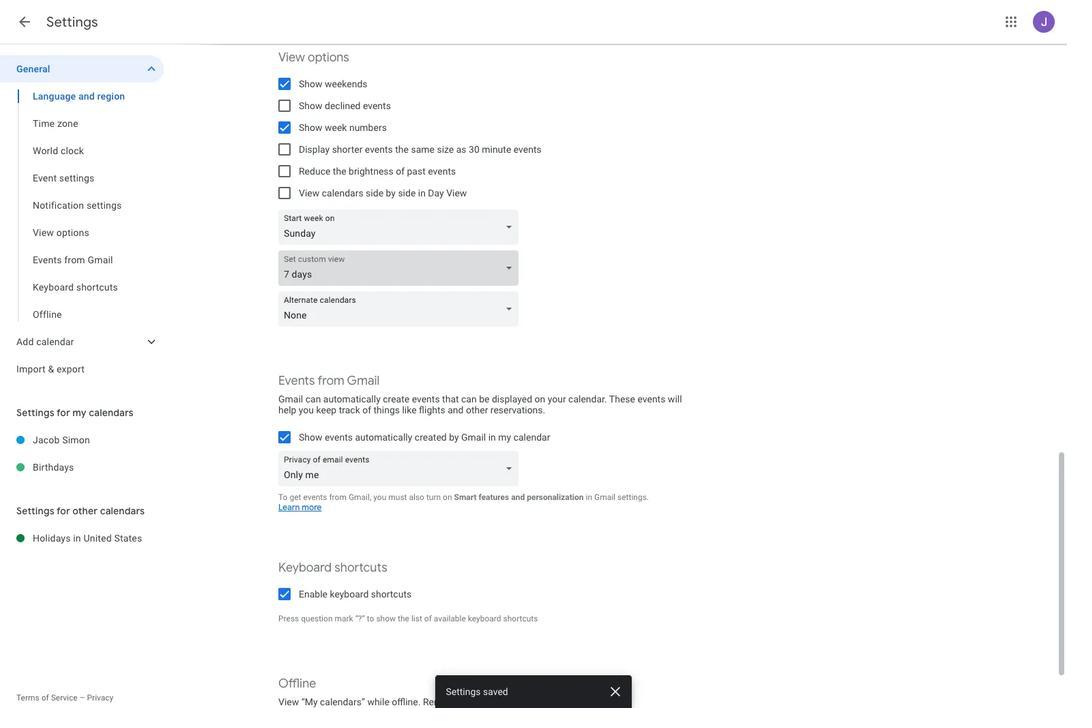 Task type: locate. For each thing, give the bounding box(es) containing it.
offline up ""my" at the bottom left
[[279, 677, 316, 692]]

shorter
[[332, 144, 363, 155]]

events from gmail gmail can automatically create events that can be displayed on your calendar. these events will help you keep track of things like flights and other reservations.
[[279, 373, 682, 416]]

calendars"
[[320, 697, 365, 708]]

get
[[290, 493, 301, 502]]

options up events from gmail
[[56, 227, 89, 238]]

1 horizontal spatial other
[[466, 405, 488, 416]]

0 horizontal spatial offline
[[33, 309, 62, 320]]

show left weekends
[[299, 79, 323, 89]]

available
[[434, 614, 466, 624]]

1 vertical spatial events
[[279, 373, 315, 389]]

show
[[299, 79, 323, 89], [299, 100, 323, 111], [299, 122, 323, 133], [299, 432, 323, 443]]

in inside 'to get events from gmail, you must also turn on smart features and personalization in gmail settings. learn more'
[[586, 493, 593, 502]]

1 vertical spatial my
[[499, 432, 511, 443]]

keyboard shortcuts down events from gmail
[[33, 282, 118, 293]]

2 vertical spatial calendars
[[100, 505, 145, 517]]

zone
[[57, 118, 78, 129]]

show for show declined events
[[299, 100, 323, 111]]

can right the help at the left bottom
[[306, 394, 321, 405]]

gmail left settings.
[[595, 493, 616, 502]]

holidays in united states tree item
[[0, 525, 164, 552]]

learn
[[279, 502, 300, 513]]

1 horizontal spatial keyboard shortcuts
[[279, 560, 388, 576]]

for
[[57, 407, 70, 419], [57, 505, 70, 517]]

1 side from the left
[[366, 188, 384, 199]]

you right the help at the left bottom
[[299, 405, 314, 416]]

settings for notification settings
[[87, 200, 122, 211]]

from down notification settings
[[64, 255, 85, 266]]

0 horizontal spatial on
[[443, 493, 452, 502]]

show down 'keep'
[[299, 432, 323, 443]]

list
[[412, 614, 422, 624]]

view options down "notification"
[[33, 227, 89, 238]]

calendars up "states"
[[100, 505, 145, 517]]

0 horizontal spatial you
[[299, 405, 314, 416]]

0 vertical spatial settings
[[59, 173, 95, 184]]

0 vertical spatial calendars
[[322, 188, 364, 199]]

tasks
[[489, 697, 512, 708]]

the left list
[[398, 614, 410, 624]]

1 horizontal spatial by
[[449, 432, 459, 443]]

settings for settings for other calendars
[[16, 505, 54, 517]]

1 vertical spatial for
[[57, 505, 70, 517]]

show week numbers
[[299, 122, 387, 133]]

united
[[84, 533, 112, 544]]

my up the jacob simon tree item
[[73, 407, 87, 419]]

1 vertical spatial you
[[374, 493, 387, 502]]

0 vertical spatial view options
[[279, 50, 349, 66]]

0 horizontal spatial events
[[33, 255, 62, 266]]

1 vertical spatial settings
[[87, 200, 122, 211]]

view options up 'show weekends'
[[279, 50, 349, 66]]

import
[[16, 364, 46, 375]]

calendar down reservations.
[[514, 432, 551, 443]]

options
[[308, 50, 349, 66], [56, 227, 89, 238]]

view up 'show weekends'
[[279, 50, 305, 66]]

show events automatically created by gmail in my calendar
[[299, 432, 551, 443]]

and
[[78, 91, 95, 102], [448, 405, 464, 416], [512, 493, 525, 502], [471, 697, 487, 708]]

keyboard up enable
[[279, 560, 332, 576]]

settings up notification settings
[[59, 173, 95, 184]]

as
[[457, 144, 467, 155]]

events right get
[[303, 493, 327, 502]]

tree
[[0, 55, 164, 383]]

3 show from the top
[[299, 122, 323, 133]]

keyboard shortcuts up enable
[[279, 560, 388, 576]]

0 vertical spatial keyboard
[[330, 589, 369, 600]]

calendar.
[[569, 394, 607, 405]]

automatically left create
[[323, 394, 381, 405]]

0 vertical spatial you
[[299, 405, 314, 416]]

and left 'tasks'
[[471, 697, 487, 708]]

0 horizontal spatial view options
[[33, 227, 89, 238]]

from left gmail,
[[329, 493, 347, 502]]

0 vertical spatial the
[[395, 144, 409, 155]]

1 horizontal spatial view options
[[279, 50, 349, 66]]

displayed
[[492, 394, 533, 405]]

language and region
[[33, 91, 125, 102]]

1 horizontal spatial can
[[462, 394, 477, 405]]

calendars
[[322, 188, 364, 199], [89, 407, 134, 419], [100, 505, 145, 517]]

events down "notification"
[[33, 255, 62, 266]]

from up 'keep'
[[318, 373, 345, 389]]

offline inside 'offline view "my calendars" while offline. reminders and tasks aren't shown offline.'
[[279, 677, 316, 692]]

events up the help at the left bottom
[[279, 373, 315, 389]]

offline up add calendar
[[33, 309, 62, 320]]

1 vertical spatial other
[[73, 505, 98, 517]]

1 horizontal spatial side
[[398, 188, 416, 199]]

of inside events from gmail gmail can automatically create events that can be displayed on your calendar. these events will help you keep track of things like flights and other reservations.
[[363, 405, 371, 416]]

offline inside tree
[[33, 309, 62, 320]]

calendars down reduce
[[322, 188, 364, 199]]

settings
[[46, 14, 98, 31], [16, 407, 54, 419], [16, 505, 54, 517], [446, 687, 481, 698]]

1 horizontal spatial on
[[535, 394, 546, 405]]

automatically down things
[[355, 432, 413, 443]]

display shorter events the same size as 30 minute events
[[299, 144, 542, 155]]

1 vertical spatial on
[[443, 493, 452, 502]]

offline
[[33, 309, 62, 320], [279, 677, 316, 692]]

show up display
[[299, 122, 323, 133]]

1 horizontal spatial my
[[499, 432, 511, 443]]

4 show from the top
[[299, 432, 323, 443]]

in right the personalization
[[586, 493, 593, 502]]

view inside tree
[[33, 227, 54, 238]]

settings up jacob
[[16, 407, 54, 419]]

events for events from gmail gmail can automatically create events that can be displayed on your calendar. these events will help you keep track of things like flights and other reservations.
[[279, 373, 315, 389]]

turn
[[427, 493, 441, 502]]

and right the flights
[[448, 405, 464, 416]]

1 offline. from the left
[[392, 697, 421, 708]]

for up jacob simon
[[57, 407, 70, 419]]

event
[[33, 173, 57, 184]]

keyboard down events from gmail
[[33, 282, 74, 293]]

options up 'show weekends'
[[308, 50, 349, 66]]

gmail
[[88, 255, 113, 266], [347, 373, 380, 389], [279, 394, 303, 405], [462, 432, 486, 443], [595, 493, 616, 502]]

on
[[535, 394, 546, 405], [443, 493, 452, 502]]

1 horizontal spatial events
[[279, 373, 315, 389]]

calendars up the jacob simon tree item
[[89, 407, 134, 419]]

automatically
[[323, 394, 381, 405], [355, 432, 413, 443]]

terms of service – privacy
[[16, 694, 114, 703]]

0 vertical spatial my
[[73, 407, 87, 419]]

0 horizontal spatial keyboard
[[330, 589, 369, 600]]

1 vertical spatial view options
[[33, 227, 89, 238]]

will
[[668, 394, 682, 405]]

events right minute
[[514, 144, 542, 155]]

settings left saved in the bottom left of the page
[[446, 687, 481, 698]]

offline. right shown
[[571, 697, 600, 708]]

settings right "notification"
[[87, 200, 122, 211]]

2 vertical spatial from
[[329, 493, 347, 502]]

0 vertical spatial by
[[386, 188, 396, 199]]

0 vertical spatial other
[[466, 405, 488, 416]]

settings for my calendars tree
[[0, 427, 164, 481]]

can left be
[[462, 394, 477, 405]]

keyboard
[[33, 282, 74, 293], [279, 560, 332, 576]]

in down reservations.
[[489, 432, 496, 443]]

question
[[301, 614, 333, 624]]

1 vertical spatial offline
[[279, 677, 316, 692]]

1 horizontal spatial offline
[[279, 677, 316, 692]]

on inside events from gmail gmail can automatically create events that can be displayed on your calendar. these events will help you keep track of things like flights and other reservations.
[[535, 394, 546, 405]]

smart
[[454, 493, 477, 502]]

0 horizontal spatial by
[[386, 188, 396, 199]]

mark
[[335, 614, 353, 624]]

0 vertical spatial automatically
[[323, 394, 381, 405]]

notification settings
[[33, 200, 122, 211]]

0 horizontal spatial side
[[366, 188, 384, 199]]

aren't
[[515, 697, 538, 708]]

while
[[368, 697, 390, 708]]

in
[[418, 188, 426, 199], [489, 432, 496, 443], [586, 493, 593, 502], [73, 533, 81, 544]]

0 horizontal spatial can
[[306, 394, 321, 405]]

events from gmail
[[33, 255, 113, 266]]

other inside events from gmail gmail can automatically create events that can be displayed on your calendar. these events will help you keep track of things like flights and other reservations.
[[466, 405, 488, 416]]

you inside events from gmail gmail can automatically create events that can be displayed on your calendar. these events will help you keep track of things like flights and other reservations.
[[299, 405, 314, 416]]

general tree item
[[0, 55, 164, 83]]

show down 'show weekends'
[[299, 100, 323, 111]]

1 for from the top
[[57, 407, 70, 419]]

0 vertical spatial from
[[64, 255, 85, 266]]

other up holidays in united states
[[73, 505, 98, 517]]

None field
[[279, 210, 524, 245], [279, 251, 524, 286], [279, 292, 524, 327], [279, 451, 524, 487], [279, 210, 524, 245], [279, 251, 524, 286], [279, 292, 524, 327], [279, 451, 524, 487]]

events down 'track'
[[325, 432, 353, 443]]

settings right go back "image"
[[46, 14, 98, 31]]

events down size
[[428, 166, 456, 177]]

side down past
[[398, 188, 416, 199]]

0 horizontal spatial options
[[56, 227, 89, 238]]

of right terms at the bottom left of page
[[41, 694, 49, 703]]

settings up holidays
[[16, 505, 54, 517]]

you left the must
[[374, 493, 387, 502]]

1 vertical spatial keyboard shortcuts
[[279, 560, 388, 576]]

of right list
[[425, 614, 432, 624]]

for up holidays
[[57, 505, 70, 517]]

1 can from the left
[[306, 394, 321, 405]]

1 vertical spatial keyboard
[[279, 560, 332, 576]]

be
[[479, 394, 490, 405]]

gmail down notification settings
[[88, 255, 113, 266]]

settings.
[[618, 493, 649, 502]]

keyboard shortcuts
[[33, 282, 118, 293], [279, 560, 388, 576]]

0 vertical spatial for
[[57, 407, 70, 419]]

in inside 'tree item'
[[73, 533, 81, 544]]

flights
[[419, 405, 446, 416]]

1 vertical spatial from
[[318, 373, 345, 389]]

by right created
[[449, 432, 459, 443]]

in left united
[[73, 533, 81, 544]]

shortcuts
[[76, 282, 118, 293], [335, 560, 388, 576], [371, 589, 412, 600], [503, 614, 538, 624]]

you
[[299, 405, 314, 416], [374, 493, 387, 502]]

events left will
[[638, 394, 666, 405]]

view calendars side by side in day view
[[299, 188, 467, 199]]

tree containing general
[[0, 55, 164, 383]]

calendars for settings for other calendars
[[100, 505, 145, 517]]

2 for from the top
[[57, 505, 70, 517]]

side
[[366, 188, 384, 199], [398, 188, 416, 199]]

on left your
[[535, 394, 546, 405]]

1 vertical spatial calendars
[[89, 407, 134, 419]]

of
[[396, 166, 405, 177], [363, 405, 371, 416], [425, 614, 432, 624], [41, 694, 49, 703]]

1 horizontal spatial you
[[374, 493, 387, 502]]

show
[[376, 614, 396, 624]]

states
[[114, 533, 142, 544]]

events inside tree
[[33, 255, 62, 266]]

0 vertical spatial on
[[535, 394, 546, 405]]

of left past
[[396, 166, 405, 177]]

settings for settings
[[46, 14, 98, 31]]

press question mark "?" to show the list of available keyboard shortcuts
[[279, 614, 538, 624]]

"my
[[302, 697, 318, 708]]

the left same
[[395, 144, 409, 155]]

0 horizontal spatial keyboard shortcuts
[[33, 282, 118, 293]]

group
[[0, 83, 164, 328]]

of right 'track'
[[363, 405, 371, 416]]

0 vertical spatial keyboard
[[33, 282, 74, 293]]

show weekends
[[299, 79, 368, 89]]

offline.
[[392, 697, 421, 708], [571, 697, 600, 708]]

on right turn
[[443, 493, 452, 502]]

view down "notification"
[[33, 227, 54, 238]]

keyboard right available
[[468, 614, 501, 624]]

can
[[306, 394, 321, 405], [462, 394, 477, 405]]

shown
[[540, 697, 569, 708]]

1 vertical spatial automatically
[[355, 432, 413, 443]]

0 horizontal spatial my
[[73, 407, 87, 419]]

offline. right while
[[392, 697, 421, 708]]

0 horizontal spatial offline.
[[392, 697, 421, 708]]

2 offline. from the left
[[571, 697, 600, 708]]

0 horizontal spatial calendar
[[36, 337, 74, 347]]

other right that in the left bottom of the page
[[466, 405, 488, 416]]

side down reduce the brightness of past events
[[366, 188, 384, 199]]

and right features
[[512, 493, 525, 502]]

settings for settings saved
[[446, 687, 481, 698]]

from for events from gmail
[[64, 255, 85, 266]]

by
[[386, 188, 396, 199], [449, 432, 459, 443]]

the down shorter
[[333, 166, 347, 177]]

2 can from the left
[[462, 394, 477, 405]]

keyboard
[[330, 589, 369, 600], [468, 614, 501, 624]]

reduce the brightness of past events
[[299, 166, 456, 177]]

my down reservations.
[[499, 432, 511, 443]]

from inside events from gmail gmail can automatically create events that can be displayed on your calendar. these events will help you keep track of things like flights and other reservations.
[[318, 373, 345, 389]]

learn more link
[[279, 502, 322, 513]]

by down reduce the brightness of past events
[[386, 188, 396, 199]]

keyboard up the mark
[[330, 589, 369, 600]]

settings for event settings
[[59, 173, 95, 184]]

2 show from the top
[[299, 100, 323, 111]]

calendar
[[36, 337, 74, 347], [514, 432, 551, 443]]

events up numbers
[[363, 100, 391, 111]]

1 vertical spatial keyboard
[[468, 614, 501, 624]]

to
[[279, 493, 288, 502]]

birthdays link
[[33, 454, 164, 481]]

numbers
[[349, 122, 387, 133]]

world clock
[[33, 145, 84, 156]]

1 show from the top
[[299, 79, 323, 89]]

calendar up &
[[36, 337, 74, 347]]

1 horizontal spatial keyboard
[[468, 614, 501, 624]]

1 vertical spatial by
[[449, 432, 459, 443]]

events inside events from gmail gmail can automatically create events that can be displayed on your calendar. these events will help you keep track of things like flights and other reservations.
[[279, 373, 315, 389]]

for for other
[[57, 505, 70, 517]]

0 horizontal spatial other
[[73, 505, 98, 517]]

0 vertical spatial events
[[33, 255, 62, 266]]

view right 'day'
[[447, 188, 467, 199]]

view left ""my" at the bottom left
[[279, 697, 299, 708]]

1 vertical spatial calendar
[[514, 432, 551, 443]]

1 horizontal spatial options
[[308, 50, 349, 66]]

0 vertical spatial offline
[[33, 309, 62, 320]]

notification
[[33, 200, 84, 211]]

events left that in the left bottom of the page
[[412, 394, 440, 405]]

1 horizontal spatial offline.
[[571, 697, 600, 708]]



Task type: describe. For each thing, give the bounding box(es) containing it.
from for events from gmail gmail can automatically create events that can be displayed on your calendar. these events will help you keep track of things like flights and other reservations.
[[318, 373, 345, 389]]

add calendar
[[16, 337, 74, 347]]

1 vertical spatial the
[[333, 166, 347, 177]]

2 side from the left
[[398, 188, 416, 199]]

gmail up 'track'
[[347, 373, 380, 389]]

1 horizontal spatial calendar
[[514, 432, 551, 443]]

weekends
[[325, 79, 368, 89]]

you inside 'to get events from gmail, you must also turn on smart features and personalization in gmail settings. learn more'
[[374, 493, 387, 502]]

and inside 'to get events from gmail, you must also turn on smart features and personalization in gmail settings. learn more'
[[512, 493, 525, 502]]

gmail inside 'to get events from gmail, you must also turn on smart features and personalization in gmail settings. learn more'
[[595, 493, 616, 502]]

show for show events automatically created by gmail in my calendar
[[299, 432, 323, 443]]

minute
[[482, 144, 512, 155]]

gmail,
[[349, 493, 372, 502]]

view inside 'offline view "my calendars" while offline. reminders and tasks aren't shown offline.'
[[279, 697, 299, 708]]

–
[[80, 694, 85, 703]]

events inside 'to get events from gmail, you must also turn on smart features and personalization in gmail settings. learn more'
[[303, 493, 327, 502]]

offline view "my calendars" while offline. reminders and tasks aren't shown offline.
[[279, 677, 600, 708]]

events up reduce the brightness of past events
[[365, 144, 393, 155]]

like
[[402, 405, 417, 416]]

simon
[[62, 435, 90, 446]]

and left region
[[78, 91, 95, 102]]

0 vertical spatial keyboard shortcuts
[[33, 282, 118, 293]]

birthdays
[[33, 462, 74, 473]]

1 horizontal spatial keyboard
[[279, 560, 332, 576]]

in left 'day'
[[418, 188, 426, 199]]

size
[[437, 144, 454, 155]]

settings for settings for my calendars
[[16, 407, 54, 419]]

and inside events from gmail gmail can automatically create events that can be displayed on your calendar. these events will help you keep track of things like flights and other reservations.
[[448, 405, 464, 416]]

week
[[325, 122, 347, 133]]

enable keyboard shortcuts
[[299, 589, 412, 600]]

on inside 'to get events from gmail, you must also turn on smart features and personalization in gmail settings. learn more'
[[443, 493, 452, 502]]

settings for my calendars
[[16, 407, 134, 419]]

holidays
[[33, 533, 71, 544]]

and inside 'offline view "my calendars" while offline. reminders and tasks aren't shown offline.'
[[471, 697, 487, 708]]

time
[[33, 118, 55, 129]]

reminders
[[423, 697, 469, 708]]

press
[[279, 614, 299, 624]]

general
[[16, 63, 50, 74]]

your
[[548, 394, 566, 405]]

view options inside group
[[33, 227, 89, 238]]

30
[[469, 144, 480, 155]]

keep
[[316, 405, 337, 416]]

privacy
[[87, 694, 114, 703]]

view down reduce
[[299, 188, 320, 199]]

gmail left 'keep'
[[279, 394, 303, 405]]

track
[[339, 405, 360, 416]]

0 vertical spatial calendar
[[36, 337, 74, 347]]

1 vertical spatial options
[[56, 227, 89, 238]]

world
[[33, 145, 58, 156]]

brightness
[[349, 166, 394, 177]]

"?"
[[355, 614, 365, 624]]

language
[[33, 91, 76, 102]]

offline for offline view "my calendars" while offline. reminders and tasks aren't shown offline.
[[279, 677, 316, 692]]

that
[[442, 394, 459, 405]]

region
[[97, 91, 125, 102]]

gmail inside group
[[88, 255, 113, 266]]

same
[[411, 144, 435, 155]]

terms of service link
[[16, 694, 78, 703]]

gmail down be
[[462, 432, 486, 443]]

&
[[48, 364, 54, 375]]

must
[[389, 493, 407, 502]]

show for show weekends
[[299, 79, 323, 89]]

past
[[407, 166, 426, 177]]

reduce
[[299, 166, 331, 177]]

settings for other calendars
[[16, 505, 145, 517]]

for for my
[[57, 407, 70, 419]]

jacob simon tree item
[[0, 427, 164, 454]]

event settings
[[33, 173, 95, 184]]

features
[[479, 493, 509, 502]]

jacob simon
[[33, 435, 90, 446]]

saved
[[484, 687, 509, 698]]

enable
[[299, 589, 328, 600]]

show for show week numbers
[[299, 122, 323, 133]]

jacob
[[33, 435, 60, 446]]

go back image
[[16, 14, 33, 30]]

display
[[299, 144, 330, 155]]

things
[[374, 405, 400, 416]]

service
[[51, 694, 78, 703]]

holidays in united states
[[33, 533, 142, 544]]

settings heading
[[46, 14, 98, 31]]

clock
[[61, 145, 84, 156]]

these
[[610, 394, 636, 405]]

show declined events
[[299, 100, 391, 111]]

personalization
[[527, 493, 584, 502]]

calendars for settings for my calendars
[[89, 407, 134, 419]]

from inside 'to get events from gmail, you must also turn on smart features and personalization in gmail settings. learn more'
[[329, 493, 347, 502]]

export
[[57, 364, 85, 375]]

also
[[409, 493, 425, 502]]

create
[[383, 394, 410, 405]]

import & export
[[16, 364, 85, 375]]

help
[[279, 405, 297, 416]]

day
[[428, 188, 444, 199]]

0 vertical spatial options
[[308, 50, 349, 66]]

group containing language and region
[[0, 83, 164, 328]]

terms
[[16, 694, 39, 703]]

automatically inside events from gmail gmail can automatically create events that can be displayed on your calendar. these events will help you keep track of things like flights and other reservations.
[[323, 394, 381, 405]]

birthdays tree item
[[0, 454, 164, 481]]

to get events from gmail, you must also turn on smart features and personalization in gmail settings. learn more
[[279, 493, 649, 513]]

declined
[[325, 100, 361, 111]]

events for events from gmail
[[33, 255, 62, 266]]

reservations.
[[491, 405, 546, 416]]

settings saved
[[446, 687, 509, 698]]

holidays in united states link
[[33, 525, 164, 552]]

offline for offline
[[33, 309, 62, 320]]

2 vertical spatial the
[[398, 614, 410, 624]]

to
[[367, 614, 374, 624]]

0 horizontal spatial keyboard
[[33, 282, 74, 293]]

privacy link
[[87, 694, 114, 703]]



Task type: vqa. For each thing, say whether or not it's contained in the screenshot.
bottom THE ADD
no



